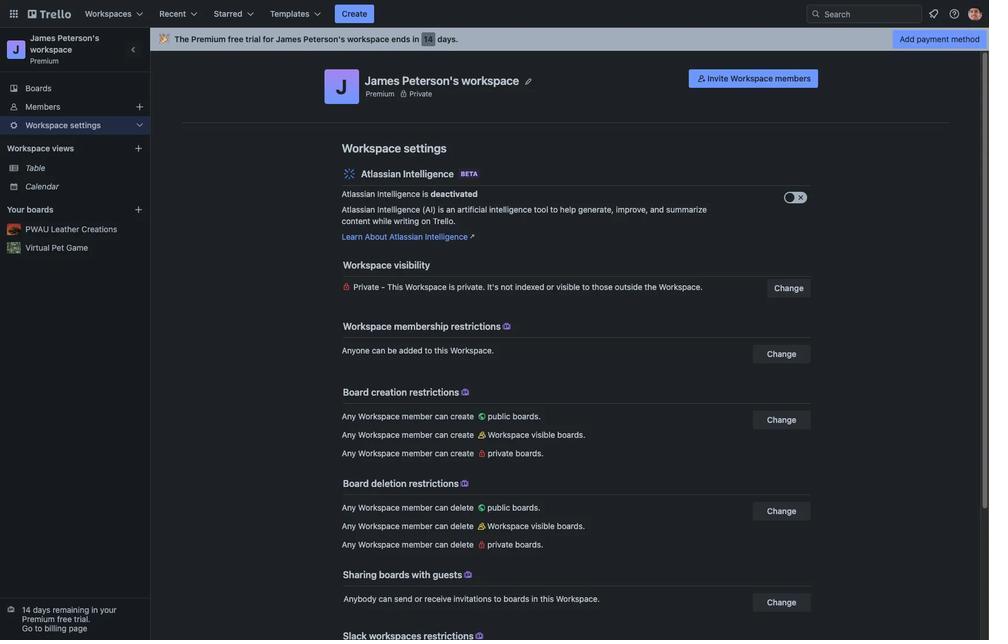 Task type: describe. For each thing, give the bounding box(es) containing it.
any workspace member can create for public boards.
[[342, 411, 477, 421]]

guests
[[433, 570, 463, 580]]

creation
[[371, 387, 407, 398]]

j button
[[324, 69, 359, 104]]

workspace visibility
[[343, 260, 430, 270]]

intelligence up the deactivated
[[403, 169, 454, 179]]

invite workspace members button
[[689, 69, 818, 88]]

summarize
[[667, 205, 707, 214]]

be
[[388, 346, 397, 355]]

templates button
[[263, 5, 328, 23]]

peterson's inside banner
[[304, 34, 345, 44]]

0 vertical spatial visible
[[557, 282, 580, 292]]

workspace for james peterson's workspace
[[462, 74, 520, 87]]

learn about atlassian intelligence link
[[342, 231, 717, 243]]

atlassian down "atlassian intelligence logo"
[[342, 189, 375, 199]]

2 any from the top
[[342, 430, 356, 440]]

days
[[33, 605, 50, 615]]

2 horizontal spatial boards
[[504, 594, 530, 604]]

2 horizontal spatial workspace.
[[659, 282, 703, 292]]

free inside 14 days remaining in your premium free trial. go to billing page
[[57, 614, 72, 624]]

james peterson's workspace
[[365, 74, 520, 87]]

add payment method
[[900, 34, 980, 44]]

added
[[399, 346, 423, 355]]

4 any from the top
[[342, 503, 356, 512]]

pwau leather creations
[[25, 224, 117, 234]]

receive
[[425, 594, 452, 604]]

pwau leather creations link
[[25, 224, 143, 235]]

learn about atlassian intelligence
[[342, 232, 468, 242]]

game
[[66, 243, 88, 252]]

2 vertical spatial workspace.
[[556, 594, 600, 604]]

your
[[7, 205, 25, 214]]

board creation restrictions
[[343, 387, 460, 398]]

1 horizontal spatial free
[[228, 34, 244, 44]]

(ai)
[[423, 205, 436, 214]]

those
[[592, 282, 613, 292]]

board for board creation restrictions
[[343, 387, 369, 398]]

14 days remaining in your premium free trial. go to billing page
[[22, 605, 117, 633]]

workspace settings inside popup button
[[25, 120, 101, 130]]

1 horizontal spatial is
[[438, 205, 444, 214]]

leather
[[51, 224, 79, 234]]

workspace visible boards. for board creation restrictions
[[488, 430, 586, 440]]

outside
[[615, 282, 643, 292]]

visibility
[[394, 260, 430, 270]]

james peterson's workspace premium
[[30, 33, 101, 65]]

workspace inside banner
[[347, 34, 390, 44]]

trial.
[[74, 614, 90, 624]]

add
[[900, 34, 915, 44]]

workspace inside invite workspace members button
[[731, 73, 774, 83]]

deletion
[[371, 478, 407, 489]]

create for private boards.
[[451, 448, 474, 458]]

go
[[22, 623, 33, 633]]

invite workspace members
[[708, 73, 811, 83]]

1 member from the top
[[402, 411, 433, 421]]

6 member from the top
[[402, 540, 433, 549]]

j for j link
[[13, 43, 19, 56]]

the
[[174, 34, 189, 44]]

virtual
[[25, 243, 50, 252]]

3 member from the top
[[402, 448, 433, 458]]

payment
[[917, 34, 950, 44]]

pwau
[[25, 224, 49, 234]]

help
[[560, 205, 576, 214]]

delete for workspace visible boards.
[[451, 521, 474, 531]]

content
[[342, 216, 371, 226]]

artificial
[[458, 205, 487, 214]]

change link for board deletion restrictions
[[753, 502, 811, 521]]

trello.
[[433, 216, 456, 226]]

intelligence down atlassian intelligence
[[378, 189, 420, 199]]

2 horizontal spatial in
[[532, 594, 538, 604]]

remaining
[[53, 605, 89, 615]]

workspace inside workspace settings popup button
[[25, 120, 68, 130]]

4 member from the top
[[402, 503, 433, 512]]

an
[[446, 205, 456, 214]]

sharing
[[343, 570, 377, 580]]

to right added at left bottom
[[425, 346, 433, 355]]

page
[[69, 623, 87, 633]]

james inside banner
[[276, 34, 302, 44]]

private boards. for board deletion restrictions
[[488, 540, 544, 549]]

change for sharing boards with guests
[[768, 597, 797, 607]]

workspace views
[[7, 143, 74, 153]]

for
[[263, 34, 274, 44]]

creations
[[82, 224, 117, 234]]

0 vertical spatial this
[[435, 346, 448, 355]]

0 vertical spatial change button
[[768, 279, 811, 298]]

0 vertical spatial is
[[423, 189, 429, 199]]

pet
[[52, 243, 64, 252]]

and
[[651, 205, 665, 214]]

improve,
[[616, 205, 648, 214]]

workspace for james peterson's workspace premium
[[30, 44, 72, 54]]

5 any from the top
[[342, 521, 356, 531]]

billing
[[44, 623, 67, 633]]

workspace settings button
[[0, 116, 150, 135]]

create for workspace visible boards.
[[451, 430, 474, 440]]

atlassian intelligence logo image
[[343, 167, 357, 181]]

add payment method link
[[893, 30, 987, 49]]

trial
[[246, 34, 261, 44]]

Search field
[[821, 5, 922, 23]]

views
[[52, 143, 74, 153]]

beta
[[461, 170, 478, 177]]

5 member from the top
[[402, 521, 433, 531]]

1 horizontal spatial workspace settings
[[342, 142, 447, 155]]

learn
[[342, 232, 363, 242]]

public for board deletion restrictions
[[488, 503, 510, 512]]

members
[[25, 102, 60, 112]]

your
[[100, 605, 117, 615]]

your boards
[[7, 205, 54, 214]]

visible for board creation restrictions
[[532, 430, 555, 440]]

private for private - this workspace is private. it's not indexed or visible to those outside the workspace.
[[354, 282, 379, 292]]

peterson's for james peterson's workspace premium
[[58, 33, 99, 43]]

templates
[[270, 9, 310, 18]]

in inside 14 days remaining in your premium free trial. go to billing page
[[91, 605, 98, 615]]

boards for sharing
[[379, 570, 410, 580]]

the
[[645, 282, 657, 292]]

private.
[[457, 282, 485, 292]]

open information menu image
[[949, 8, 961, 20]]

days.
[[438, 34, 459, 44]]

2 member from the top
[[402, 430, 433, 440]]

to inside atlassian intelligence is deactivated atlassian intelligence (ai) is an artificial intelligence tool to help generate, improve, and summarize content while writing on trello.
[[551, 205, 558, 214]]

change for board deletion restrictions
[[768, 506, 797, 516]]

3 any from the top
[[342, 448, 356, 458]]

intelligence down trello.
[[425, 232, 468, 242]]

recent
[[159, 9, 186, 18]]

🎉 the premium free trial for james peterson's workspace ends in 14 days.
[[159, 34, 459, 44]]



Task type: vqa. For each thing, say whether or not it's contained in the screenshot.
THE SEARCH MEMBERS text box
no



Task type: locate. For each thing, give the bounding box(es) containing it.
atlassian right "atlassian intelligence logo"
[[361, 169, 401, 179]]

change link for sharing boards with guests
[[753, 593, 811, 612]]

1 vertical spatial create
[[451, 430, 474, 440]]

generate,
[[579, 205, 614, 214]]

0 vertical spatial workspace settings
[[25, 120, 101, 130]]

2 vertical spatial is
[[449, 282, 455, 292]]

boards right invitations
[[504, 594, 530, 604]]

1 horizontal spatial workspace
[[347, 34, 390, 44]]

j for j button
[[336, 75, 348, 98]]

1 vertical spatial any workspace member can delete
[[342, 521, 476, 531]]

14 left days.
[[424, 34, 433, 44]]

visible
[[557, 282, 580, 292], [532, 430, 555, 440], [531, 521, 555, 531]]

is up (ai)
[[423, 189, 429, 199]]

0 vertical spatial or
[[547, 282, 555, 292]]

1 horizontal spatial 14
[[424, 34, 433, 44]]

recent button
[[153, 5, 205, 23]]

boards up the send
[[379, 570, 410, 580]]

1 any workspace member can create from the top
[[342, 411, 477, 421]]

sm image for board deletion restrictions
[[459, 478, 471, 489]]

3 create from the top
[[451, 448, 474, 458]]

1 board from the top
[[343, 387, 369, 398]]

1 vertical spatial free
[[57, 614, 72, 624]]

restrictions down anyone can be added to this workspace. on the bottom
[[410, 387, 460, 398]]

0 horizontal spatial this
[[435, 346, 448, 355]]

2 delete from the top
[[451, 521, 474, 531]]

1 vertical spatial in
[[532, 594, 538, 604]]

1 public from the top
[[488, 411, 511, 421]]

boards for your
[[27, 205, 54, 214]]

14 inside 14 days remaining in your premium free trial. go to billing page
[[22, 605, 31, 615]]

2 vertical spatial any workspace member can delete
[[342, 540, 476, 549]]

or right the send
[[415, 594, 423, 604]]

change link for board creation restrictions
[[753, 411, 811, 429]]

1 vertical spatial is
[[438, 205, 444, 214]]

banner
[[150, 28, 990, 51]]

settings down members 'link'
[[70, 120, 101, 130]]

1 vertical spatial settings
[[404, 142, 447, 155]]

peterson's down back to home image
[[58, 33, 99, 43]]

0 horizontal spatial workspace
[[30, 44, 72, 54]]

tool
[[534, 205, 549, 214]]

restrictions for board deletion restrictions
[[409, 478, 459, 489]]

0 horizontal spatial free
[[57, 614, 72, 624]]

sm image
[[501, 321, 513, 332], [477, 411, 488, 422], [477, 448, 488, 459], [476, 502, 488, 514], [476, 521, 488, 532], [476, 539, 488, 551], [474, 630, 486, 640]]

any
[[342, 411, 356, 421], [342, 430, 356, 440], [342, 448, 356, 458], [342, 503, 356, 512], [342, 521, 356, 531], [342, 540, 356, 549]]

workspace
[[731, 73, 774, 83], [25, 120, 68, 130], [342, 142, 401, 155], [7, 143, 50, 153], [343, 260, 392, 270], [405, 282, 447, 292], [343, 321, 392, 332], [358, 411, 400, 421], [358, 430, 400, 440], [488, 430, 530, 440], [358, 448, 400, 458], [358, 503, 400, 512], [358, 521, 400, 531], [488, 521, 529, 531], [358, 540, 400, 549]]

restrictions down private.
[[451, 321, 501, 332]]

board
[[343, 387, 369, 398], [343, 478, 369, 489]]

private down james peterson's workspace
[[410, 89, 432, 98]]

0 vertical spatial private
[[488, 448, 514, 458]]

0 notifications image
[[927, 7, 941, 21]]

ends
[[392, 34, 411, 44]]

settings up atlassian intelligence
[[404, 142, 447, 155]]

create for public boards.
[[451, 411, 474, 421]]

sharing boards with guests
[[343, 570, 463, 580]]

0 vertical spatial any workspace member can delete
[[342, 503, 476, 512]]

workspace settings
[[25, 120, 101, 130], [342, 142, 447, 155]]

1 vertical spatial j
[[336, 75, 348, 98]]

search image
[[812, 9, 821, 18]]

restrictions for board creation restrictions
[[410, 387, 460, 398]]

atlassian intelligence is deactivated atlassian intelligence (ai) is an artificial intelligence tool to help generate, improve, and summarize content while writing on trello.
[[342, 189, 707, 226]]

to inside 14 days remaining in your premium free trial. go to billing page
[[35, 623, 42, 633]]

james peterson (jamespeterson93) image
[[969, 7, 983, 21]]

2 create from the top
[[451, 430, 474, 440]]

deactivated
[[431, 189, 478, 199]]

0 horizontal spatial or
[[415, 594, 423, 604]]

james
[[30, 33, 55, 43], [276, 34, 302, 44], [365, 74, 400, 87]]

1 horizontal spatial boards
[[379, 570, 410, 580]]

2 vertical spatial delete
[[451, 540, 474, 549]]

any workspace member can create for private boards.
[[342, 448, 477, 458]]

peterson's inside james peterson's workspace premium
[[58, 33, 99, 43]]

0 horizontal spatial 14
[[22, 605, 31, 615]]

workspace
[[347, 34, 390, 44], [30, 44, 72, 54], [462, 74, 520, 87]]

any workspace member can delete for workspace visible boards.
[[342, 521, 476, 531]]

0 horizontal spatial boards
[[27, 205, 54, 214]]

visible for board deletion restrictions
[[531, 521, 555, 531]]

james inside james peterson's workspace premium
[[30, 33, 55, 43]]

to
[[551, 205, 558, 214], [583, 282, 590, 292], [425, 346, 433, 355], [494, 594, 502, 604], [35, 623, 42, 633]]

not
[[501, 282, 513, 292]]

boards link
[[0, 79, 150, 98]]

premium inside 14 days remaining in your premium free trial. go to billing page
[[22, 614, 55, 624]]

invite
[[708, 73, 729, 83]]

0 vertical spatial free
[[228, 34, 244, 44]]

0 vertical spatial restrictions
[[451, 321, 501, 332]]

2 public from the top
[[488, 503, 510, 512]]

2 vertical spatial create
[[451, 448, 474, 458]]

james right j button
[[365, 74, 400, 87]]

james down back to home image
[[30, 33, 55, 43]]

0 horizontal spatial is
[[423, 189, 429, 199]]

2 horizontal spatial james
[[365, 74, 400, 87]]

intelligence up the writing
[[378, 205, 420, 214]]

settings inside popup button
[[70, 120, 101, 130]]

workspace settings down members 'link'
[[25, 120, 101, 130]]

1 vertical spatial visible
[[532, 430, 555, 440]]

premium inside james peterson's workspace premium
[[30, 57, 59, 65]]

create
[[342, 9, 368, 18]]

2 vertical spatial in
[[91, 605, 98, 615]]

1 any workspace member can delete from the top
[[342, 503, 476, 512]]

public
[[488, 411, 511, 421], [488, 503, 510, 512]]

1 vertical spatial private boards.
[[488, 540, 544, 549]]

🎉
[[159, 34, 170, 44]]

virtual pet game link
[[25, 242, 143, 254]]

this
[[388, 282, 403, 292]]

restrictions
[[451, 321, 501, 332], [410, 387, 460, 398], [409, 478, 459, 489]]

2 vertical spatial change link
[[753, 593, 811, 612]]

j link
[[7, 40, 25, 59]]

2 vertical spatial visible
[[531, 521, 555, 531]]

anybody can send or receive invitations to boards in this workspace.
[[344, 594, 600, 604]]

14 left days
[[22, 605, 31, 615]]

0 vertical spatial change link
[[753, 411, 811, 429]]

3 any workspace member can create from the top
[[342, 448, 477, 458]]

intelligence
[[403, 169, 454, 179], [378, 189, 420, 199], [378, 205, 420, 214], [425, 232, 468, 242]]

0 vertical spatial j
[[13, 43, 19, 56]]

j
[[13, 43, 19, 56], [336, 75, 348, 98]]

settings
[[70, 120, 101, 130], [404, 142, 447, 155]]

private boards. for board creation restrictions
[[488, 448, 544, 458]]

anyone can be added to this workspace.
[[342, 346, 494, 355]]

workspace inside james peterson's workspace premium
[[30, 44, 72, 54]]

1 vertical spatial delete
[[451, 521, 474, 531]]

in inside banner
[[413, 34, 420, 44]]

6 any from the top
[[342, 540, 356, 549]]

boards
[[27, 205, 54, 214], [379, 570, 410, 580], [504, 594, 530, 604]]

3 delete from the top
[[451, 540, 474, 549]]

2 public boards. from the top
[[488, 503, 541, 512]]

primary element
[[0, 0, 990, 28]]

atlassian up content
[[342, 205, 375, 214]]

1 vertical spatial change link
[[753, 502, 811, 521]]

your boards with 2 items element
[[7, 203, 117, 217]]

1 horizontal spatial james
[[276, 34, 302, 44]]

workspace settings up atlassian intelligence
[[342, 142, 447, 155]]

1 vertical spatial workspace.
[[451, 346, 494, 355]]

any workspace member can delete for public boards.
[[342, 503, 476, 512]]

1 horizontal spatial private
[[410, 89, 432, 98]]

is left private.
[[449, 282, 455, 292]]

create a view image
[[134, 144, 143, 153]]

j left james peterson's workspace premium
[[13, 43, 19, 56]]

1 vertical spatial change button
[[753, 345, 811, 363]]

0 vertical spatial delete
[[451, 503, 474, 512]]

public boards. for board deletion restrictions
[[488, 503, 541, 512]]

delete for public boards.
[[451, 503, 474, 512]]

0 vertical spatial private boards.
[[488, 448, 544, 458]]

james for james peterson's workspace premium
[[30, 33, 55, 43]]

member
[[402, 411, 433, 421], [402, 430, 433, 440], [402, 448, 433, 458], [402, 503, 433, 512], [402, 521, 433, 531], [402, 540, 433, 549]]

1 horizontal spatial this
[[541, 594, 554, 604]]

1 vertical spatial this
[[541, 594, 554, 604]]

workspaces
[[85, 9, 132, 18]]

0 horizontal spatial peterson's
[[58, 33, 99, 43]]

boards inside 'your boards with 2 items' element
[[27, 205, 54, 214]]

sm image for sharing boards with guests
[[463, 569, 474, 581]]

send
[[395, 594, 413, 604]]

private - this workspace is private. it's not indexed or visible to those outside the workspace.
[[354, 282, 703, 292]]

indexed
[[515, 282, 545, 292]]

1 vertical spatial private
[[488, 540, 513, 549]]

change link
[[753, 411, 811, 429], [753, 502, 811, 521], [753, 593, 811, 612]]

1 vertical spatial boards
[[379, 570, 410, 580]]

private for board deletion restrictions
[[488, 540, 513, 549]]

sm image for board creation restrictions
[[460, 387, 471, 398]]

in
[[413, 34, 420, 44], [532, 594, 538, 604], [91, 605, 98, 615]]

boards up the pwau
[[27, 205, 54, 214]]

1 vertical spatial workspace visible boards.
[[488, 521, 585, 531]]

workspace navigation collapse icon image
[[126, 42, 142, 58]]

0 vertical spatial create
[[451, 411, 474, 421]]

2 vertical spatial boards
[[504, 594, 530, 604]]

1 vertical spatial workspace
[[30, 44, 72, 54]]

1 vertical spatial board
[[343, 478, 369, 489]]

board left "deletion"
[[343, 478, 369, 489]]

3 any workspace member can delete from the top
[[342, 540, 476, 549]]

atlassian down the writing
[[390, 232, 423, 242]]

public for board creation restrictions
[[488, 411, 511, 421]]

delete for private boards.
[[451, 540, 474, 549]]

calendar link
[[25, 181, 143, 192]]

on
[[422, 216, 431, 226]]

1 vertical spatial or
[[415, 594, 423, 604]]

starred
[[214, 9, 242, 18]]

0 vertical spatial workspace
[[347, 34, 390, 44]]

0 horizontal spatial j
[[13, 43, 19, 56]]

public boards. for board creation restrictions
[[488, 411, 541, 421]]

j down 🎉 the premium free trial for james peterson's workspace ends in 14 days.
[[336, 75, 348, 98]]

0 horizontal spatial workspace settings
[[25, 120, 101, 130]]

private boards.
[[488, 448, 544, 458], [488, 540, 544, 549]]

sm image inside invite workspace members button
[[696, 73, 708, 84]]

1 private from the top
[[488, 448, 514, 458]]

2 private from the top
[[488, 540, 513, 549]]

private for private
[[410, 89, 432, 98]]

0 vertical spatial public
[[488, 411, 511, 421]]

restrictions right "deletion"
[[409, 478, 459, 489]]

table
[[25, 163, 45, 173]]

1 vertical spatial restrictions
[[410, 387, 460, 398]]

sm image
[[696, 73, 708, 84], [460, 387, 471, 398], [477, 429, 488, 441], [459, 478, 471, 489], [463, 569, 474, 581]]

anybody
[[344, 594, 377, 604]]

1 vertical spatial public
[[488, 503, 510, 512]]

to right tool
[[551, 205, 558, 214]]

0 vertical spatial any workspace member can create
[[342, 411, 477, 421]]

create
[[451, 411, 474, 421], [451, 430, 474, 440], [451, 448, 474, 458]]

banner containing 🎉
[[150, 28, 990, 51]]

1 horizontal spatial workspace.
[[556, 594, 600, 604]]

1 vertical spatial private
[[354, 282, 379, 292]]

starred button
[[207, 5, 261, 23]]

members link
[[0, 98, 150, 116]]

1 private boards. from the top
[[488, 448, 544, 458]]

confetti image
[[159, 34, 170, 44]]

james for james peterson's workspace
[[365, 74, 400, 87]]

to right invitations
[[494, 594, 502, 604]]

delete
[[451, 503, 474, 512], [451, 521, 474, 531], [451, 540, 474, 549]]

change button
[[768, 279, 811, 298], [753, 345, 811, 363]]

atlassian intelligence
[[361, 169, 454, 179]]

1 vertical spatial 14
[[22, 605, 31, 615]]

calendar
[[25, 181, 59, 191]]

1 horizontal spatial settings
[[404, 142, 447, 155]]

virtual pet game
[[25, 243, 88, 252]]

to right go at the bottom left of page
[[35, 623, 42, 633]]

is left 'an' at the left top of page
[[438, 205, 444, 214]]

1 any from the top
[[342, 411, 356, 421]]

james right for
[[276, 34, 302, 44]]

2 horizontal spatial is
[[449, 282, 455, 292]]

any workspace member can delete
[[342, 503, 476, 512], [342, 521, 476, 531], [342, 540, 476, 549]]

board left creation
[[343, 387, 369, 398]]

it's
[[488, 282, 499, 292]]

j inside button
[[336, 75, 348, 98]]

1 change link from the top
[[753, 411, 811, 429]]

private for board creation restrictions
[[488, 448, 514, 458]]

back to home image
[[28, 5, 71, 23]]

members
[[776, 73, 811, 83]]

intelligence
[[490, 205, 532, 214]]

writing
[[394, 216, 419, 226]]

1 vertical spatial workspace settings
[[342, 142, 447, 155]]

peterson's down days.
[[402, 74, 459, 87]]

0 horizontal spatial in
[[91, 605, 98, 615]]

-
[[382, 282, 385, 292]]

0 vertical spatial boards
[[27, 205, 54, 214]]

1 create from the top
[[451, 411, 474, 421]]

0 horizontal spatial workspace.
[[451, 346, 494, 355]]

board for board deletion restrictions
[[343, 478, 369, 489]]

1 public boards. from the top
[[488, 411, 541, 421]]

boards.
[[513, 411, 541, 421], [558, 430, 586, 440], [516, 448, 544, 458], [513, 503, 541, 512], [557, 521, 585, 531], [516, 540, 544, 549]]

about
[[365, 232, 387, 242]]

create button
[[335, 5, 375, 23]]

premium
[[191, 34, 226, 44], [30, 57, 59, 65], [366, 89, 395, 98], [22, 614, 55, 624]]

1 workspace visible boards. from the top
[[488, 430, 586, 440]]

3 change link from the top
[[753, 593, 811, 612]]

0 horizontal spatial james
[[30, 33, 55, 43]]

2 vertical spatial any workspace member can create
[[342, 448, 477, 458]]

0 vertical spatial in
[[413, 34, 420, 44]]

2 vertical spatial workspace
[[462, 74, 520, 87]]

2 horizontal spatial workspace
[[462, 74, 520, 87]]

0 horizontal spatial settings
[[70, 120, 101, 130]]

workspaces button
[[78, 5, 150, 23]]

0 vertical spatial 14
[[424, 34, 433, 44]]

0 vertical spatial board
[[343, 387, 369, 398]]

change for board creation restrictions
[[768, 415, 797, 425]]

0 horizontal spatial private
[[354, 282, 379, 292]]

2 any workspace member can create from the top
[[342, 430, 477, 440]]

2 board from the top
[[343, 478, 369, 489]]

1 horizontal spatial j
[[336, 75, 348, 98]]

1 horizontal spatial or
[[547, 282, 555, 292]]

2 vertical spatial restrictions
[[409, 478, 459, 489]]

1 vertical spatial any workspace member can create
[[342, 430, 477, 440]]

1 horizontal spatial in
[[413, 34, 420, 44]]

any workspace member can delete for private boards.
[[342, 540, 476, 549]]

any workspace member can create for workspace visible boards.
[[342, 430, 477, 440]]

1 horizontal spatial peterson's
[[304, 34, 345, 44]]

1 vertical spatial public boards.
[[488, 503, 541, 512]]

peterson's down templates dropdown button
[[304, 34, 345, 44]]

or right indexed
[[547, 282, 555, 292]]

2 workspace visible boards. from the top
[[488, 521, 585, 531]]

0 vertical spatial workspace visible boards.
[[488, 430, 586, 440]]

1 delete from the top
[[451, 503, 474, 512]]

james peterson's workspace link
[[30, 33, 101, 54]]

this
[[435, 346, 448, 355], [541, 594, 554, 604]]

2 any workspace member can delete from the top
[[342, 521, 476, 531]]

workspace visible boards. for board deletion restrictions
[[488, 521, 585, 531]]

method
[[952, 34, 980, 44]]

anyone
[[342, 346, 370, 355]]

go to billing page link
[[22, 623, 87, 633]]

0 vertical spatial workspace.
[[659, 282, 703, 292]]

2 change link from the top
[[753, 502, 811, 521]]

0 vertical spatial private
[[410, 89, 432, 98]]

0 vertical spatial public boards.
[[488, 411, 541, 421]]

peterson's for james peterson's workspace
[[402, 74, 459, 87]]

invitations
[[454, 594, 492, 604]]

to left the those
[[583, 282, 590, 292]]

restrictions for workspace membership restrictions
[[451, 321, 501, 332]]

private left - at the top
[[354, 282, 379, 292]]

2 private boards. from the top
[[488, 540, 544, 549]]

public boards.
[[488, 411, 541, 421], [488, 503, 541, 512]]

2 horizontal spatial peterson's
[[402, 74, 459, 87]]

add board image
[[134, 205, 143, 214]]



